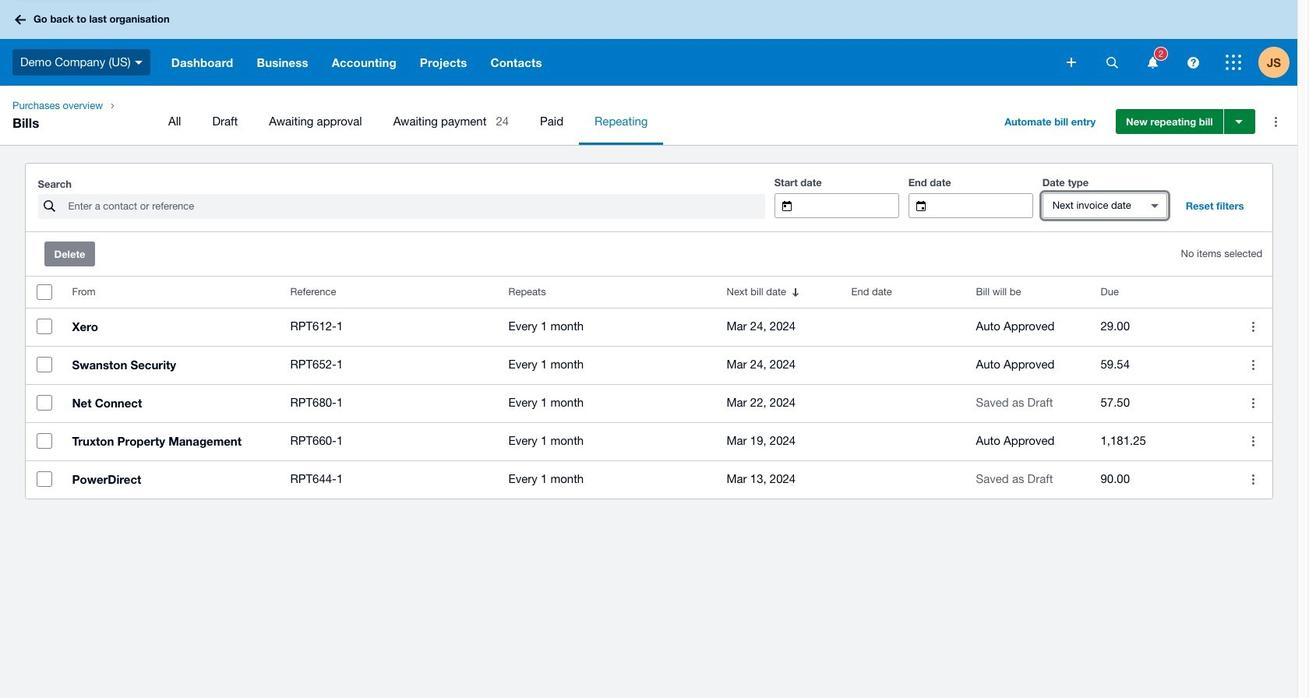 Task type: locate. For each thing, give the bounding box(es) containing it.
Enter a contact or reference field
[[67, 195, 765, 218]]

svg image
[[1107, 57, 1119, 68], [1148, 57, 1158, 68], [1188, 57, 1200, 68], [1067, 58, 1077, 67], [135, 61, 142, 65]]

banner
[[0, 0, 1298, 86]]

navigation
[[0, 86, 1298, 145]]

1 horizontal spatial svg image
[[1227, 55, 1242, 70]]

0 vertical spatial svg image
[[15, 14, 26, 25]]

None field
[[804, 194, 899, 218], [939, 194, 1033, 218], [1044, 194, 1138, 218], [804, 194, 899, 218], [939, 194, 1033, 218], [1044, 194, 1138, 218]]

svg image
[[15, 14, 26, 25], [1227, 55, 1242, 70]]

menu
[[153, 98, 983, 145]]



Task type: describe. For each thing, give the bounding box(es) containing it.
session table element
[[25, 277, 1273, 499]]

overflow menu image
[[1262, 106, 1293, 137]]

1 vertical spatial svg image
[[1227, 55, 1242, 70]]

0 horizontal spatial svg image
[[15, 14, 26, 25]]



Task type: vqa. For each thing, say whether or not it's contained in the screenshot.
Telephone & Internet Expenditure incurred from any business-related phone calls, phone lines, or internet connections
no



